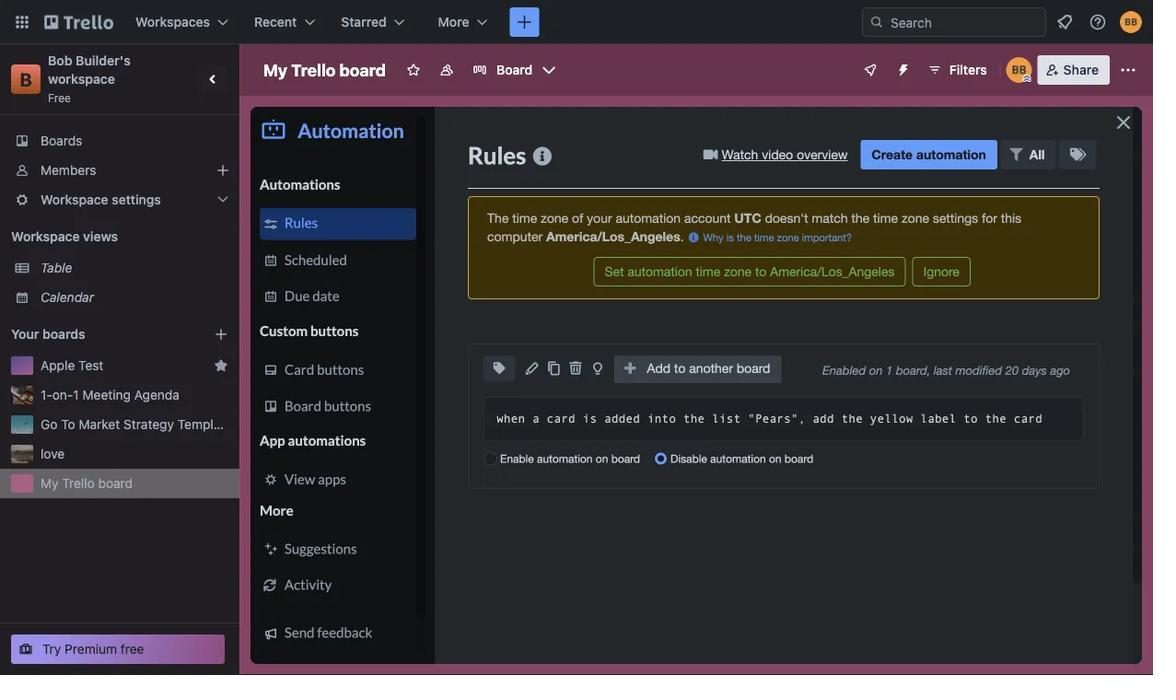 Task type: locate. For each thing, give the bounding box(es) containing it.
workspace
[[41, 192, 108, 207], [11, 229, 80, 244]]

try premium free button
[[11, 635, 225, 664]]

trello inside board name text field
[[291, 60, 336, 80]]

members
[[41, 163, 96, 178]]

0 horizontal spatial my trello board
[[41, 476, 133, 491]]

bob builder's workspace free
[[48, 53, 134, 104]]

free
[[121, 642, 144, 657]]

0 horizontal spatial board
[[98, 476, 133, 491]]

workspaces
[[135, 14, 210, 29]]

create board or workspace image
[[516, 13, 534, 31]]

workspace settings button
[[0, 185, 240, 215]]

my down recent
[[264, 60, 288, 80]]

my down the love on the left
[[41, 476, 59, 491]]

trello down the love on the left
[[62, 476, 95, 491]]

1-on-1 meeting agenda link
[[41, 386, 229, 405]]

star or unstar board image
[[406, 63, 421, 77]]

back to home image
[[44, 7, 113, 37]]

trello
[[291, 60, 336, 80], [62, 476, 95, 491]]

0 horizontal spatial my
[[41, 476, 59, 491]]

workspace visible image
[[440, 63, 454, 77]]

bob builder (bobbuilder40) image right the filters
[[1007, 57, 1033, 83]]

Search field
[[885, 8, 1046, 36]]

1 vertical spatial workspace
[[11, 229, 80, 244]]

1 horizontal spatial my
[[264, 60, 288, 80]]

workspace down members at the top left of page
[[41, 192, 108, 207]]

power ups image
[[863, 63, 878, 77]]

0 horizontal spatial bob builder (bobbuilder40) image
[[1007, 57, 1033, 83]]

0 vertical spatial board
[[340, 60, 386, 80]]

workspace up table
[[11, 229, 80, 244]]

my trello board down the love on the left
[[41, 476, 133, 491]]

filters
[[950, 62, 988, 77]]

my trello board
[[264, 60, 386, 80], [41, 476, 133, 491]]

bob builder (bobbuilder40) image right open information menu icon at top right
[[1121, 11, 1143, 33]]

more
[[438, 14, 470, 29]]

go
[[41, 417, 58, 432]]

my trello board link
[[41, 475, 229, 493]]

1 vertical spatial my
[[41, 476, 59, 491]]

meeting
[[82, 388, 131, 403]]

1 vertical spatial board
[[98, 476, 133, 491]]

share
[[1064, 62, 1099, 77]]

trello down recent popup button
[[291, 60, 336, 80]]

workspace inside "popup button"
[[41, 192, 108, 207]]

board inside text field
[[340, 60, 386, 80]]

1 horizontal spatial my trello board
[[264, 60, 386, 80]]

calendar link
[[41, 288, 229, 307]]

my
[[264, 60, 288, 80], [41, 476, 59, 491]]

board down love link
[[98, 476, 133, 491]]

0 vertical spatial trello
[[291, 60, 336, 80]]

0 vertical spatial workspace
[[41, 192, 108, 207]]

b link
[[11, 65, 41, 94]]

table
[[41, 260, 72, 276]]

your boards with 5 items element
[[11, 323, 186, 346]]

open information menu image
[[1089, 13, 1108, 31]]

go to market strategy template
[[41, 417, 232, 432]]

1 vertical spatial trello
[[62, 476, 95, 491]]

board
[[340, 60, 386, 80], [98, 476, 133, 491]]

1 horizontal spatial bob builder (bobbuilder40) image
[[1121, 11, 1143, 33]]

1 horizontal spatial trello
[[291, 60, 336, 80]]

try
[[42, 642, 61, 657]]

board down "starred"
[[340, 60, 386, 80]]

0 vertical spatial my
[[264, 60, 288, 80]]

bob builder (bobbuilder40) image
[[1121, 11, 1143, 33], [1007, 57, 1033, 83]]

workspace for workspace views
[[11, 229, 80, 244]]

0 vertical spatial my trello board
[[264, 60, 386, 80]]

builder's
[[76, 53, 131, 68]]

1 horizontal spatial board
[[340, 60, 386, 80]]

search image
[[870, 15, 885, 29]]

premium
[[65, 642, 117, 657]]

bob builder's workspace link
[[48, 53, 134, 87]]

0 vertical spatial bob builder (bobbuilder40) image
[[1121, 11, 1143, 33]]

workspace
[[48, 71, 115, 87]]

your
[[11, 327, 39, 342]]

my trello board down "starred"
[[264, 60, 386, 80]]

1-on-1 meeting agenda
[[41, 388, 180, 403]]



Task type: vqa. For each thing, say whether or not it's contained in the screenshot.
bottommost My
yes



Task type: describe. For each thing, give the bounding box(es) containing it.
automation image
[[889, 55, 915, 81]]

0 notifications image
[[1054, 11, 1076, 33]]

1
[[73, 388, 79, 403]]

apple
[[41, 358, 75, 373]]

this member is an admin of this board. image
[[1024, 75, 1032, 83]]

workspace navigation collapse icon image
[[201, 66, 227, 92]]

members link
[[0, 156, 240, 185]]

workspace for workspace settings
[[41, 192, 108, 207]]

boards
[[41, 133, 82, 148]]

1 vertical spatial my trello board
[[41, 476, 133, 491]]

test
[[78, 358, 104, 373]]

apple test
[[41, 358, 104, 373]]

love link
[[41, 445, 229, 464]]

free
[[48, 91, 71, 104]]

primary element
[[0, 0, 1154, 44]]

boards link
[[0, 126, 240, 156]]

views
[[83, 229, 118, 244]]

board button
[[465, 55, 564, 85]]

table link
[[41, 259, 229, 277]]

settings
[[112, 192, 161, 207]]

workspaces button
[[124, 7, 240, 37]]

workspace settings
[[41, 192, 161, 207]]

your boards
[[11, 327, 85, 342]]

more button
[[427, 7, 499, 37]]

try premium free
[[42, 642, 144, 657]]

share button
[[1038, 55, 1111, 85]]

agenda
[[134, 388, 180, 403]]

recent button
[[243, 7, 327, 37]]

filters button
[[922, 55, 993, 85]]

recent
[[254, 14, 297, 29]]

go to market strategy template link
[[41, 416, 232, 434]]

board
[[497, 62, 533, 77]]

starred
[[341, 14, 387, 29]]

show menu image
[[1120, 61, 1138, 79]]

add board image
[[214, 327, 229, 342]]

to
[[61, 417, 75, 432]]

bob
[[48, 53, 72, 68]]

template
[[178, 417, 232, 432]]

love
[[41, 447, 65, 462]]

boards
[[42, 327, 85, 342]]

calendar
[[41, 290, 94, 305]]

apple test link
[[41, 357, 206, 375]]

my trello board inside board name text field
[[264, 60, 386, 80]]

market
[[79, 417, 120, 432]]

Board name text field
[[254, 55, 395, 85]]

strategy
[[123, 417, 174, 432]]

workspace views
[[11, 229, 118, 244]]

1 vertical spatial bob builder (bobbuilder40) image
[[1007, 57, 1033, 83]]

1-
[[41, 388, 52, 403]]

starred button
[[330, 7, 416, 37]]

on-
[[52, 388, 73, 403]]

my inside board name text field
[[264, 60, 288, 80]]

0 horizontal spatial trello
[[62, 476, 95, 491]]

starred icon image
[[214, 358, 229, 373]]

b
[[20, 68, 32, 90]]



